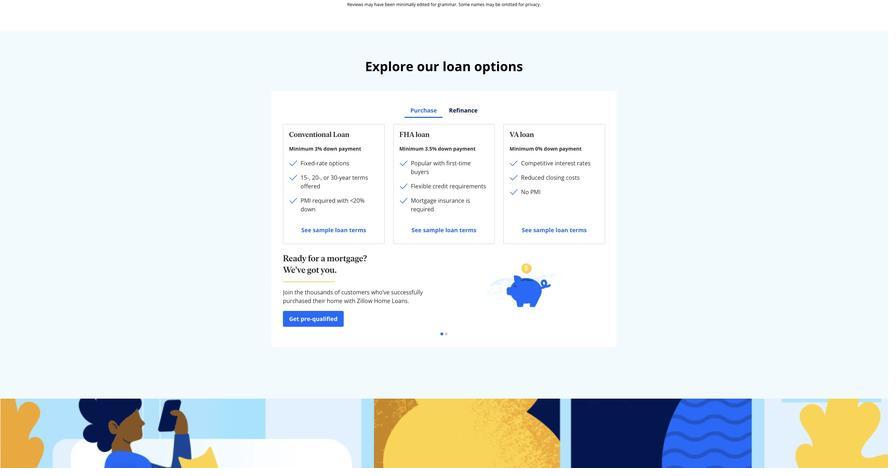 Task type: locate. For each thing, give the bounding box(es) containing it.
we've
[[283, 265, 306, 275]]

0 horizontal spatial required
[[313, 197, 336, 205]]

may left the be
[[486, 1, 495, 8]]

0 horizontal spatial minimum
[[289, 145, 314, 152]]

2 see sample loan terms link from the left
[[400, 222, 489, 238]]

minimum up fixed-
[[289, 145, 314, 152]]

with
[[434, 159, 445, 167], [337, 197, 349, 205], [344, 297, 356, 305]]

see sample loan terms link for fha loan
[[400, 222, 489, 238]]

2 horizontal spatial for
[[519, 1, 525, 8]]

terms for conventional loan
[[350, 226, 367, 234]]

0 vertical spatial required
[[313, 197, 336, 205]]

payment up the interest
[[560, 145, 582, 152]]

required inside mortgage insurance is required
[[411, 206, 434, 213]]

qualified
[[312, 315, 338, 323]]

a
[[321, 253, 326, 264]]

1 horizontal spatial see
[[412, 226, 422, 234]]

3.5%
[[425, 145, 437, 152]]

1 horizontal spatial see sample loan terms
[[412, 226, 477, 234]]

minimum 3% down payment
[[289, 145, 362, 152]]

zillow
[[357, 297, 373, 305]]

1 see from the left
[[302, 226, 312, 234]]

down
[[324, 145, 338, 152], [438, 145, 452, 152], [544, 145, 558, 152], [301, 206, 316, 213]]

sample for fha loan
[[424, 226, 444, 234]]

required down offered
[[313, 197, 336, 205]]

payment for conventional loan
[[339, 145, 362, 152]]

2 horizontal spatial sample
[[534, 226, 555, 234]]

required down mortgage
[[411, 206, 434, 213]]

1 horizontal spatial options
[[475, 58, 524, 75]]

the
[[295, 289, 304, 297]]

1 see sample loan terms link from the left
[[289, 222, 379, 238]]

pmi
[[531, 188, 541, 196], [301, 197, 311, 205]]

2 sample from the left
[[424, 226, 444, 234]]

0 vertical spatial with
[[434, 159, 445, 167]]

1 vertical spatial pmi
[[301, 197, 311, 205]]

privacy.
[[526, 1, 541, 8]]

1 , from the left
[[309, 174, 311, 182]]

ready for a mortgage? we've got you.
[[283, 253, 367, 275]]

fixed-
[[301, 159, 317, 167]]

payment
[[339, 145, 362, 152], [454, 145, 476, 152], [560, 145, 582, 152]]

2 see sample loan terms from the left
[[412, 226, 477, 234]]

see sample loan terms link for va loan
[[510, 222, 600, 238]]

options
[[475, 58, 524, 75], [329, 159, 349, 167]]

2 payment from the left
[[454, 145, 476, 152]]

mortgage?
[[327, 253, 367, 264]]

payment down "loan"
[[339, 145, 362, 152]]

may
[[365, 1, 373, 8], [486, 1, 495, 8]]

, left or
[[321, 174, 322, 182]]

1 horizontal spatial see sample loan terms link
[[400, 222, 489, 238]]

1 horizontal spatial may
[[486, 1, 495, 8]]

no pmi
[[522, 188, 541, 196]]

1 minimum from the left
[[289, 145, 314, 152]]

0 horizontal spatial see sample loan terms link
[[289, 222, 379, 238]]

pmi inside pmi required with <20% down
[[301, 197, 311, 205]]

see sample loan terms link
[[289, 222, 379, 238], [400, 222, 489, 238], [510, 222, 600, 238]]

with left first-
[[434, 159, 445, 167]]

their
[[313, 297, 326, 305]]

sample for conventional loan
[[313, 226, 334, 234]]

insurance
[[438, 197, 465, 205]]

0 horizontal spatial for
[[308, 253, 320, 264]]

for
[[431, 1, 437, 8], [519, 1, 525, 8], [308, 253, 320, 264]]

our
[[417, 58, 440, 75]]

1 horizontal spatial sample
[[424, 226, 444, 234]]

0 horizontal spatial may
[[365, 1, 373, 8]]

1 vertical spatial with
[[337, 197, 349, 205]]

get pre-qualified link
[[283, 311, 344, 327]]

credit
[[433, 182, 448, 190]]

some
[[459, 1, 470, 8]]

refinance
[[450, 107, 478, 114]]

0 horizontal spatial ,
[[309, 174, 311, 182]]

been
[[385, 1, 395, 8]]

0 vertical spatial options
[[475, 58, 524, 75]]

purchased
[[283, 297, 312, 305]]

2 vertical spatial with
[[344, 297, 356, 305]]

with left <20% on the top of page
[[337, 197, 349, 205]]

for left a
[[308, 253, 320, 264]]

sample for va loan
[[534, 226, 555, 234]]

1 horizontal spatial payment
[[454, 145, 476, 152]]

,
[[309, 174, 311, 182], [321, 174, 322, 182]]

0 horizontal spatial sample
[[313, 226, 334, 234]]

0%
[[536, 145, 543, 152]]

be
[[496, 1, 501, 8]]

minimum down va loan
[[510, 145, 534, 152]]

purchase button
[[405, 103, 443, 118]]

2 see from the left
[[412, 226, 422, 234]]

1 horizontal spatial ,
[[321, 174, 322, 182]]

you.
[[321, 265, 337, 275]]

1 horizontal spatial required
[[411, 206, 434, 213]]

minimum down fha loan
[[400, 145, 424, 152]]

2 horizontal spatial see sample loan terms
[[522, 226, 587, 234]]

required
[[313, 197, 336, 205], [411, 206, 434, 213]]

1 see sample loan terms from the left
[[302, 226, 367, 234]]

down right 3.5%
[[438, 145, 452, 152]]

0 horizontal spatial options
[[329, 159, 349, 167]]

explore our loan options
[[365, 58, 524, 75]]

down for conventional loan
[[324, 145, 338, 152]]

fha
[[400, 130, 415, 139]]

down right 3%
[[324, 145, 338, 152]]

1 payment from the left
[[339, 145, 362, 152]]

with down customers
[[344, 297, 356, 305]]

1 vertical spatial required
[[411, 206, 434, 213]]

3 see sample loan terms link from the left
[[510, 222, 600, 238]]

for left privacy.
[[519, 1, 525, 8]]

loan
[[443, 58, 471, 75], [416, 130, 430, 139], [521, 130, 535, 139], [335, 226, 348, 234], [446, 226, 458, 234], [556, 226, 569, 234]]

get
[[289, 315, 299, 323]]

names
[[472, 1, 485, 8]]

terms for va loan
[[570, 226, 587, 234]]

down right 0%
[[544, 145, 558, 152]]

pmi right no
[[531, 188, 541, 196]]

3 minimum from the left
[[510, 145, 534, 152]]

pmi down offered
[[301, 197, 311, 205]]

minimally
[[397, 1, 416, 8]]

see
[[302, 226, 312, 234], [412, 226, 422, 234], [522, 226, 532, 234]]

0 horizontal spatial payment
[[339, 145, 362, 152]]

2 , from the left
[[321, 174, 322, 182]]

mortgage insurance is required
[[411, 197, 471, 213]]

2 horizontal spatial see sample loan terms link
[[510, 222, 600, 238]]

3 sample from the left
[[534, 226, 555, 234]]

with inside popular with first-time buyers
[[434, 159, 445, 167]]

down down offered
[[301, 206, 316, 213]]

0 horizontal spatial pmi
[[301, 197, 311, 205]]

fha loan
[[400, 130, 430, 139]]

see sample loan terms
[[302, 226, 367, 234], [412, 226, 477, 234], [522, 226, 587, 234]]

1 horizontal spatial pmi
[[531, 188, 541, 196]]

conventional loan
[[289, 130, 350, 139]]

who've
[[371, 289, 390, 297]]

reviews may have been minimally edited for grammar. some names may be omitted for privacy.
[[348, 1, 541, 8]]

3 see sample loan terms from the left
[[522, 226, 587, 234]]

down for va loan
[[544, 145, 558, 152]]

2 may from the left
[[486, 1, 495, 8]]

payment up time
[[454, 145, 476, 152]]

successfully
[[392, 289, 423, 297]]

20-
[[312, 174, 321, 182]]

0 horizontal spatial see
[[302, 226, 312, 234]]

1 horizontal spatial minimum
[[400, 145, 424, 152]]

, left 20-
[[309, 174, 311, 182]]

1 sample from the left
[[313, 226, 334, 234]]

0 horizontal spatial see sample loan terms
[[302, 226, 367, 234]]

2 horizontal spatial payment
[[560, 145, 582, 152]]

time
[[459, 159, 471, 167]]

fixed-rate options
[[301, 159, 349, 167]]

rate
[[317, 159, 328, 167]]

minimum 0% down payment
[[510, 145, 582, 152]]

2 horizontal spatial minimum
[[510, 145, 534, 152]]

interest
[[555, 159, 576, 167]]

for right the edited
[[431, 1, 437, 8]]

terms
[[353, 174, 368, 182], [350, 226, 367, 234], [460, 226, 477, 234], [570, 226, 587, 234]]

may left have
[[365, 1, 373, 8]]

3 see from the left
[[522, 226, 532, 234]]

2 minimum from the left
[[400, 145, 424, 152]]

2 horizontal spatial see
[[522, 226, 532, 234]]

3 payment from the left
[[560, 145, 582, 152]]

offered
[[301, 182, 321, 190]]



Task type: vqa. For each thing, say whether or not it's contained in the screenshot.
OF
yes



Task type: describe. For each thing, give the bounding box(es) containing it.
customers
[[342, 289, 370, 297]]

minimum for va
[[510, 145, 534, 152]]

see sample loan terms for va loan
[[522, 226, 587, 234]]

mortgage
[[411, 197, 437, 205]]

va loan
[[510, 130, 535, 139]]

with inside the join the thousands of customers who've successfully purchased their home with zillow home loans.
[[344, 297, 356, 305]]

get pre-qualified group
[[283, 311, 436, 327]]

flexible credit requirements
[[411, 182, 487, 190]]

got
[[307, 265, 319, 275]]

1 horizontal spatial for
[[431, 1, 437, 8]]

home
[[327, 297, 343, 305]]

down for fha loan
[[438, 145, 452, 152]]

pre-
[[301, 315, 312, 323]]

3%
[[315, 145, 322, 152]]

down inside pmi required with <20% down
[[301, 206, 316, 213]]

get pre-qualified
[[289, 315, 338, 323]]

payment for fha loan
[[454, 145, 476, 152]]

see sample loan terms link for conventional loan
[[289, 222, 379, 238]]

0 vertical spatial pmi
[[531, 188, 541, 196]]

terms for fha loan
[[460, 226, 477, 234]]

competitive
[[522, 159, 554, 167]]

grammar.
[[438, 1, 458, 8]]

payment for va loan
[[560, 145, 582, 152]]

ready
[[283, 253, 307, 264]]

have
[[375, 1, 384, 8]]

costs
[[566, 174, 580, 182]]

loans.
[[392, 297, 410, 305]]

see for fha
[[412, 226, 422, 234]]

minimum for conventional
[[289, 145, 314, 152]]

or
[[324, 174, 330, 182]]

purchase
[[411, 107, 437, 114]]

30-
[[331, 174, 339, 182]]

first-
[[447, 159, 459, 167]]

required inside pmi required with <20% down
[[313, 197, 336, 205]]

minimum 3.5% down payment
[[400, 145, 476, 152]]

<20%
[[350, 197, 365, 205]]

terms inside 15-, 20-, or 30-year terms offered
[[353, 174, 368, 182]]

minimum for fha
[[400, 145, 424, 152]]

no
[[522, 188, 529, 196]]

1 may from the left
[[365, 1, 373, 8]]

flexible
[[411, 182, 432, 190]]

conventional
[[289, 130, 332, 139]]

refinance button
[[443, 103, 484, 118]]

see sample loan terms for conventional loan
[[302, 226, 367, 234]]

buyers
[[411, 168, 430, 176]]

rates
[[578, 159, 591, 167]]

of
[[335, 289, 340, 297]]

1 vertical spatial options
[[329, 159, 349, 167]]

see for va
[[522, 226, 532, 234]]

competitive interest rates
[[522, 159, 591, 167]]

popular with first-time buyers
[[411, 159, 471, 176]]

reviews
[[348, 1, 364, 8]]

loan
[[333, 130, 350, 139]]

join the thousands of customers who've successfully purchased their home with zillow home loans.
[[283, 289, 423, 305]]

15-, 20-, or 30-year terms offered
[[301, 174, 368, 190]]

reduced
[[522, 174, 545, 182]]

with inside pmi required with <20% down
[[337, 197, 349, 205]]

reduced closing costs
[[522, 174, 580, 182]]

thousands
[[305, 289, 333, 297]]

for inside the ready for a mortgage? we've got you.
[[308, 253, 320, 264]]

see for conventional
[[302, 226, 312, 234]]

join
[[283, 289, 293, 297]]

pmi required with <20% down
[[301, 197, 365, 213]]

home
[[374, 297, 391, 305]]

year
[[339, 174, 351, 182]]

popular
[[411, 159, 432, 167]]

edited
[[417, 1, 430, 8]]

see sample loan terms for fha loan
[[412, 226, 477, 234]]

requirements
[[450, 182, 487, 190]]

closing
[[546, 174, 565, 182]]

15-
[[301, 174, 309, 182]]

omitted
[[502, 1, 518, 8]]

va
[[510, 130, 519, 139]]

is
[[466, 197, 471, 205]]

explore
[[365, 58, 414, 75]]



